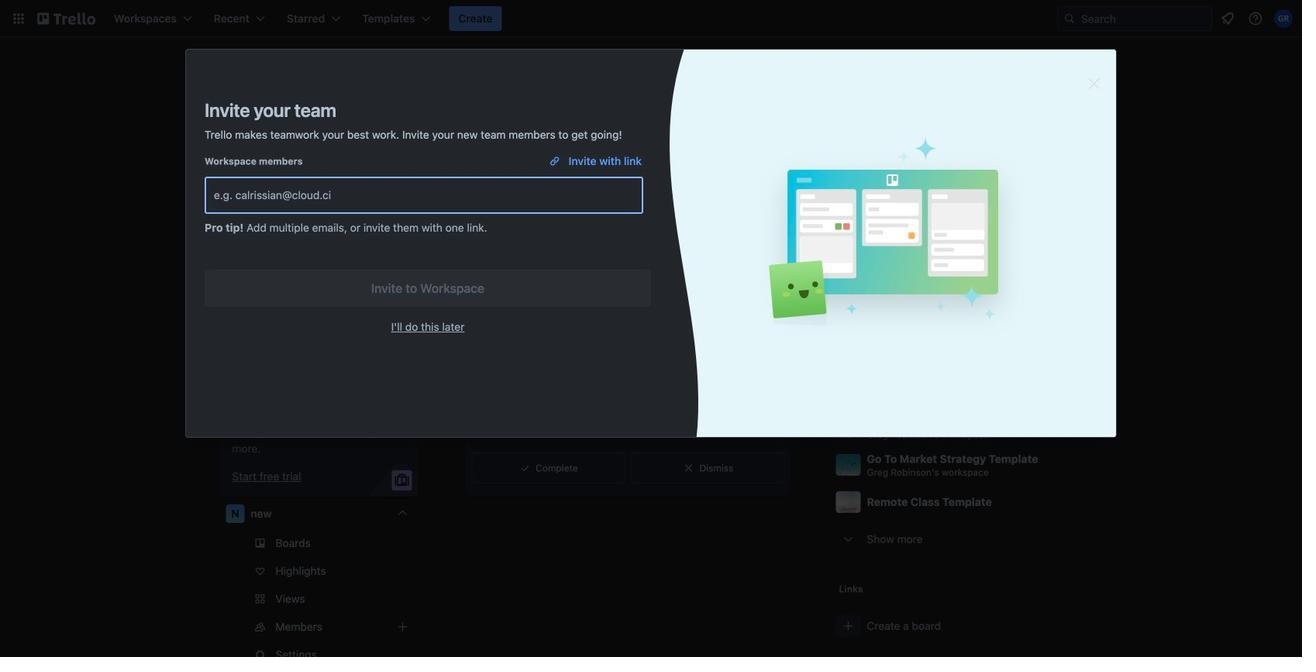 Task type: vqa. For each thing, say whether or not it's contained in the screenshot.
'template board' image at the top of page
yes



Task type: describe. For each thing, give the bounding box(es) containing it.
primary element
[[0, 0, 1302, 37]]

template board image
[[226, 104, 245, 122]]

2 add image from the top
[[393, 618, 412, 636]]

home image
[[226, 135, 245, 154]]

search image
[[1064, 12, 1076, 25]]



Task type: locate. For each thing, give the bounding box(es) containing it.
1 vertical spatial add image
[[393, 618, 412, 636]]

1 add image from the top
[[393, 326, 412, 345]]

0 vertical spatial add image
[[393, 326, 412, 345]]

click to star 1-on-1 meeting agenda. it will show up at the top of your boards list. image
[[1069, 420, 1084, 436]]

Search field
[[1076, 8, 1212, 29]]

e.g. calrissian@cloud.ci text field
[[214, 181, 634, 209]]

add image
[[393, 326, 412, 345], [393, 618, 412, 636]]

0 notifications image
[[1219, 9, 1237, 28]]

greg robinson (gregrobinson96) image
[[1275, 9, 1293, 28]]

open information menu image
[[1248, 11, 1264, 26]]



